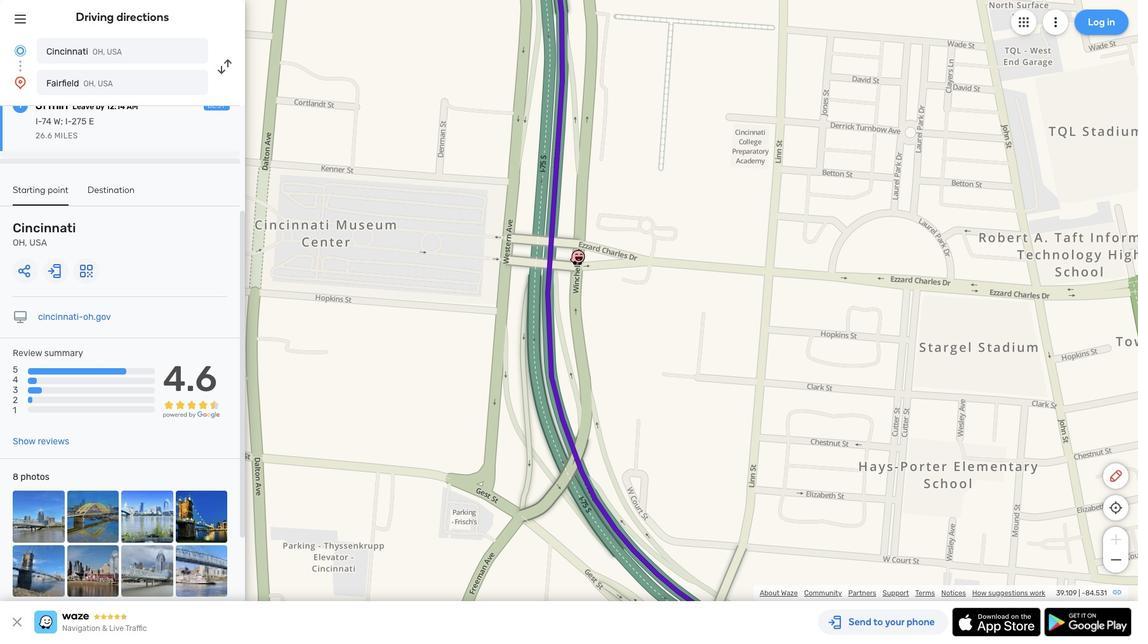 Task type: locate. For each thing, give the bounding box(es) containing it.
review summary
[[13, 348, 83, 359]]

1 inside 5 4 3 2 1
[[13, 405, 17, 416]]

traffic
[[125, 624, 147, 633]]

1 vertical spatial usa
[[98, 79, 113, 88]]

1 vertical spatial 1
[[13, 405, 17, 416]]

usa up the by
[[98, 79, 113, 88]]

74
[[42, 116, 51, 127]]

oh,
[[93, 48, 105, 57], [83, 79, 96, 88], [13, 237, 27, 248]]

i-74 w; i-275 e 26.6 miles
[[36, 116, 94, 140]]

1 vertical spatial oh,
[[83, 79, 96, 88]]

am
[[127, 102, 138, 111]]

navigation
[[62, 624, 100, 633]]

1 vertical spatial cincinnati
[[13, 220, 76, 236]]

image 2 of cincinnati, cincinnati image
[[67, 491, 119, 543]]

oh, down driving
[[93, 48, 105, 57]]

5
[[13, 364, 18, 375]]

&
[[102, 624, 107, 633]]

waze
[[781, 589, 798, 597]]

cincinnati oh, usa up the fairfield oh, usa on the left
[[46, 46, 122, 57]]

1
[[19, 100, 22, 110], [13, 405, 17, 416]]

cincinnati oh, usa
[[46, 46, 122, 57], [13, 220, 76, 248]]

1 horizontal spatial i-
[[65, 116, 72, 127]]

usa
[[107, 48, 122, 57], [98, 79, 113, 88], [29, 237, 47, 248]]

cincinnati-oh.gov
[[38, 312, 111, 323]]

cincinnati oh, usa down starting point button
[[13, 220, 76, 248]]

i- up 26.6
[[36, 116, 42, 127]]

84.531
[[1086, 589, 1107, 597]]

cincinnati
[[46, 46, 88, 57], [13, 220, 76, 236]]

4
[[13, 375, 18, 385]]

2 vertical spatial usa
[[29, 237, 47, 248]]

x image
[[10, 615, 25, 630]]

8 photos
[[13, 472, 49, 483]]

1 down 3
[[13, 405, 17, 416]]

0 vertical spatial 1
[[19, 100, 22, 110]]

oh, up 31 min leave by 12:14 am
[[83, 79, 96, 88]]

by
[[96, 102, 104, 111]]

cincinnati-oh.gov link
[[38, 312, 111, 323]]

support link
[[883, 589, 909, 597]]

image 4 of cincinnati, cincinnati image
[[176, 491, 227, 543]]

directions
[[116, 10, 169, 24]]

current location image
[[13, 43, 28, 58]]

support
[[883, 589, 909, 597]]

zoom out image
[[1108, 552, 1124, 568]]

starting point button
[[13, 185, 69, 206]]

cincinnati up the fairfield at the top left of the page
[[46, 46, 88, 57]]

i- right w;
[[65, 116, 72, 127]]

reviews
[[38, 436, 69, 447]]

image 6 of cincinnati, cincinnati image
[[67, 545, 119, 597]]

oh, down starting point button
[[13, 237, 27, 248]]

usa down driving directions
[[107, 48, 122, 57]]

0 horizontal spatial 1
[[13, 405, 17, 416]]

0 horizontal spatial i-
[[36, 116, 42, 127]]

min
[[48, 98, 68, 112]]

zoom in image
[[1108, 532, 1124, 547]]

cincinnati down starting point button
[[13, 220, 76, 236]]

12:14
[[106, 102, 125, 111]]

i-
[[36, 116, 42, 127], [65, 116, 72, 127]]

image 3 of cincinnati, cincinnati image
[[121, 491, 173, 543]]

0 vertical spatial oh,
[[93, 48, 105, 57]]

how suggestions work link
[[972, 589, 1046, 597]]

2
[[13, 395, 18, 406]]

image 5 of cincinnati, cincinnati image
[[13, 545, 64, 597]]

pencil image
[[1108, 469, 1124, 484]]

show reviews
[[13, 436, 69, 447]]

usa down starting point button
[[29, 237, 47, 248]]

1 horizontal spatial 1
[[19, 100, 22, 110]]

computer image
[[13, 310, 28, 325]]

0 vertical spatial cincinnati oh, usa
[[46, 46, 122, 57]]

best
[[208, 102, 226, 110]]

39.109
[[1056, 589, 1077, 597]]

image 8 of cincinnati, cincinnati image
[[176, 545, 227, 597]]

community link
[[804, 589, 842, 597]]

1 vertical spatial cincinnati oh, usa
[[13, 220, 76, 248]]

3
[[13, 385, 18, 396]]

1 left 31
[[19, 100, 22, 110]]



Task type: describe. For each thing, give the bounding box(es) containing it.
miles
[[54, 131, 78, 140]]

oh.gov
[[83, 312, 111, 323]]

about waze community partners support terms notices how suggestions work
[[760, 589, 1046, 597]]

starting point
[[13, 185, 69, 196]]

show
[[13, 436, 36, 447]]

photos
[[21, 472, 49, 483]]

review
[[13, 348, 42, 359]]

summary
[[44, 348, 83, 359]]

navigation & live traffic
[[62, 624, 147, 633]]

fairfield oh, usa
[[46, 78, 113, 89]]

image 7 of cincinnati, cincinnati image
[[121, 545, 173, 597]]

31
[[36, 98, 46, 112]]

e
[[89, 116, 94, 127]]

live
[[109, 624, 124, 633]]

driving directions
[[76, 10, 169, 24]]

link image
[[1112, 587, 1122, 597]]

cincinnati-
[[38, 312, 83, 323]]

image 1 of cincinnati, cincinnati image
[[13, 491, 64, 543]]

destination button
[[88, 185, 135, 204]]

notices
[[942, 589, 966, 597]]

4.6
[[163, 358, 217, 400]]

275
[[72, 116, 87, 127]]

how
[[972, 589, 987, 597]]

about waze link
[[760, 589, 798, 597]]

oh, inside the fairfield oh, usa
[[83, 79, 96, 88]]

5 4 3 2 1
[[13, 364, 18, 416]]

leave
[[72, 102, 94, 111]]

point
[[48, 185, 69, 196]]

2 vertical spatial oh,
[[13, 237, 27, 248]]

31 min leave by 12:14 am
[[36, 98, 138, 112]]

2 i- from the left
[[65, 116, 72, 127]]

suggestions
[[988, 589, 1028, 597]]

w;
[[53, 116, 63, 127]]

notices link
[[942, 589, 966, 597]]

26.6
[[36, 131, 52, 140]]

driving
[[76, 10, 114, 24]]

about
[[760, 589, 780, 597]]

usa inside the fairfield oh, usa
[[98, 79, 113, 88]]

work
[[1030, 589, 1046, 597]]

|
[[1079, 589, 1080, 597]]

terms
[[915, 589, 935, 597]]

0 vertical spatial cincinnati
[[46, 46, 88, 57]]

starting
[[13, 185, 45, 196]]

terms link
[[915, 589, 935, 597]]

8
[[13, 472, 18, 483]]

0 vertical spatial usa
[[107, 48, 122, 57]]

destination
[[88, 185, 135, 196]]

location image
[[13, 75, 28, 90]]

community
[[804, 589, 842, 597]]

fairfield
[[46, 78, 79, 89]]

-
[[1082, 589, 1086, 597]]

partners
[[848, 589, 876, 597]]

1 i- from the left
[[36, 116, 42, 127]]

partners link
[[848, 589, 876, 597]]

39.109 | -84.531
[[1056, 589, 1107, 597]]



Task type: vqa. For each thing, say whether or not it's contained in the screenshot.
12:14 at the top left of the page
yes



